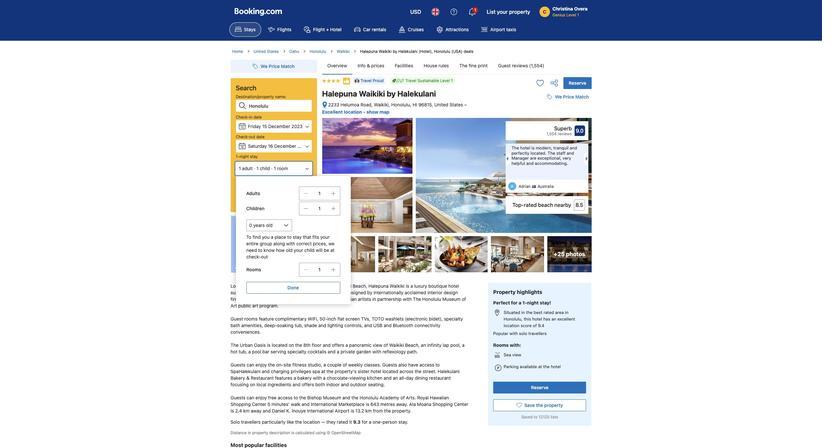 Task type: describe. For each thing, give the bounding box(es) containing it.
the down metres
[[384, 408, 391, 414]]

airport taxis link
[[476, 22, 522, 37]]

1 horizontal spatial 15
[[262, 124, 267, 129]]

dining
[[415, 375, 428, 381]]

1 horizontal spatial night
[[528, 300, 539, 305]]

in up "excellent" at the right of page
[[566, 310, 569, 315]]

is down like
[[292, 430, 295, 435]]

soaking
[[277, 323, 294, 328]]

need
[[247, 247, 257, 253]]

a down property highlights
[[519, 300, 522, 305]]

a right pool,
[[463, 342, 465, 348]]

the up manager
[[512, 145, 520, 151]]

australia
[[538, 184, 554, 189]]

by up facilities at the top of page
[[393, 49, 398, 54]]

2 vertical spatial rated
[[337, 419, 348, 425]]

bakery
[[298, 375, 312, 381]]

honolulu up rules
[[434, 49, 451, 54]]

the down 'couple'
[[327, 369, 334, 374]]

check- for out
[[236, 134, 249, 139]]

1 vertical spatial reserve button
[[494, 382, 587, 394]]

by up 2233 helumoa road, waikiki, honolulu, hi 96815, united states – excellent location - show map
[[387, 89, 396, 98]]

a left the one-
[[369, 419, 372, 425]]

0 vertical spatial united
[[254, 49, 266, 54]]

and down bakery
[[293, 382, 301, 387]]

hotel up design
[[449, 283, 459, 289]]

1 vertical spatial access
[[278, 395, 293, 401]]

car rentals link
[[349, 22, 392, 37]]

the right like
[[295, 419, 302, 425]]

adult
[[242, 166, 253, 171]]

deep-
[[265, 323, 277, 328]]

search section
[[228, 55, 351, 304]]

oahu
[[290, 49, 299, 54]]

0 vertical spatial rated
[[524, 202, 537, 208]]

0 vertical spatial stay
[[250, 154, 258, 159]]

1 enjoy from the top
[[256, 362, 267, 368]]

the up hot
[[231, 342, 239, 348]]

to right place
[[288, 234, 292, 240]]

the up dining
[[415, 369, 422, 374]]

a up acclaimed
[[411, 283, 413, 289]]

1 vertical spatial your
[[321, 234, 330, 240]]

in for distance in property description is calculated using © openstreetmap
[[248, 430, 251, 435]]

bakery
[[231, 375, 245, 381]]

location inside 2233 helumoa road, waikiki, honolulu, hi 96815, united states – excellent location - show map
[[344, 109, 362, 115]]

halekulani inside the located in the heart of waikiki, 2 minutes' walk to waikiki beach, halepuna waikiki is a luxury boutique hotel surrounded by shopping and dining. the property was designed by internationally acclaimed interior design firm, champalimaud and features works of several hawaiian artists in partnership with the honolulu museum of art public art program. guest rooms feature complimentary wifi, 50-inch flat screen tvs, toto washlets (electronic bidet), specialty bath amenities, deep-soaking tub, shade and lighting controls, and usb and bluetooth connectivity conveniences. the urban oasis is located on the 8th floor and offers a panoramic view of waikiki beach, an infinity lap pool, a hot tub, a pool bar serving specialty cocktails and a private garden with reflexology path. guests can enjoy the on-site fitness studio, a couple of weekly classes. guests also have access to spahalekulani and charging privileges spa at the property's sister hotel located across the street. halekulani bakery & restaurant features a bakery with a chocolate-viewing kitchen and an all-day dining restaurant focusing on local ingredients and offers both indoor and outdoor seating. guests can enjoy free access to the bishop museum and the honolulu academy of arts. royal hawaiian shopping center 5 minutes' walk and international marketplace is 643 metres away. ala moana shopping center is 2.4 km away and daniel k. inouye international airport is 13.2 km from the property.
[[438, 369, 460, 374]]

0 horizontal spatial 15
[[241, 125, 244, 129]]

be
[[324, 247, 330, 253]]

rooms
[[245, 316, 258, 322]]

level inside christina overa genius level 1
[[567, 12, 577, 17]]

halepuna waikiki by halekulani
[[322, 89, 436, 98]]

adrian
[[519, 184, 531, 189]]

december for 15
[[269, 124, 291, 129]]

guests up spahalekulani
[[231, 362, 246, 368]]

a up private
[[346, 342, 348, 348]]

show
[[367, 109, 379, 115]]

property for save the property
[[545, 403, 564, 408]]

1 vertical spatial tub,
[[239, 349, 247, 355]]

find
[[253, 234, 261, 240]]

with down acclaimed
[[403, 296, 412, 302]]

1 vertical spatial 1-
[[523, 300, 528, 305]]

by up champalimaud on the left
[[256, 290, 262, 295]]

0 vertical spatial reserve button
[[564, 77, 592, 89]]

waikiki up the overview
[[337, 49, 350, 54]]

the left on-
[[268, 362, 275, 368]]

1 horizontal spatial beach,
[[406, 342, 420, 348]]

with:
[[510, 342, 522, 348]]

and left dining.
[[284, 290, 292, 295]]

a left 'couple'
[[324, 362, 326, 368]]

child inside 'dropdown button'
[[260, 166, 270, 171]]

infinity
[[428, 342, 442, 348]]

show on map
[[260, 247, 289, 252]]

1 horizontal spatial an
[[421, 342, 427, 348]]

2023 for friday 15 december 2023
[[292, 124, 303, 129]]

1 vertical spatial we price match
[[556, 94, 590, 100]]

friday
[[248, 124, 261, 129]]

lists
[[551, 415, 559, 420]]

art
[[253, 303, 258, 309]]

the left 8th
[[296, 342, 302, 348]]

1 horizontal spatial hawaiian
[[430, 395, 449, 401]]

and up restaurant
[[262, 369, 270, 374]]

match inside "search" section
[[281, 63, 295, 69]]

1 center from the left
[[252, 401, 267, 407]]

property for distance in property description is calculated using © openstreetmap
[[253, 430, 268, 435]]

hotel inside the hotel is modern, tranquil and perfectly located. the staff and manager are exceptional, very helpful and accommodating.
[[521, 145, 531, 151]]

–
[[465, 102, 467, 107]]

0 vertical spatial airport
[[491, 27, 506, 32]]

hotel inside situated in the best rated area in honolulu, this hotel has an excellent location score of 9.4
[[533, 316, 543, 322]]

fine
[[469, 63, 477, 68]]

that
[[303, 234, 312, 240]]

and down 50-
[[319, 323, 327, 328]]

out inside to find you a place to stay that fits your entire group along with correct prices, we need to know how old your child will be at check-out
[[261, 254, 268, 260]]

also
[[399, 362, 407, 368]]

0 horizontal spatial hawaiian
[[338, 296, 357, 302]]

the inside dropdown button
[[537, 403, 544, 408]]

waikiki up prices
[[379, 49, 392, 54]]

local
[[257, 382, 267, 387]]

0 vertical spatial minutes'
[[301, 283, 320, 289]]

1 horizontal spatial guest
[[499, 63, 511, 68]]

home link
[[232, 49, 243, 55]]

viewing
[[350, 375, 366, 381]]

attractions link
[[431, 22, 475, 37]]

group
[[260, 241, 272, 246]]

0 vertical spatial located
[[272, 342, 288, 348]]

2 vertical spatial on
[[250, 382, 256, 387]]

waikiki up was
[[337, 283, 352, 289]]

12120
[[539, 415, 550, 420]]

beach
[[539, 202, 554, 208]]

1 horizontal spatial access
[[420, 362, 435, 368]]

description
[[270, 430, 290, 435]]

1 horizontal spatial walk
[[321, 283, 330, 289]]

in right artists
[[373, 296, 376, 302]]

is left the "643"
[[366, 401, 370, 407]]

the left fine
[[460, 63, 468, 68]]

a left pool
[[249, 349, 251, 355]]

child inside to find you a place to stay that fits your entire group along with correct prices, we need to know how old your child will be at check-out
[[305, 247, 315, 253]]

0 vertical spatial specialty
[[444, 316, 463, 322]]

waikiki, inside 2233 helumoa road, waikiki, honolulu, hi 96815, united states – excellent location - show map
[[374, 102, 390, 107]]

at inside the located in the heart of waikiki, 2 minutes' walk to waikiki beach, halepuna waikiki is a luxury boutique hotel surrounded by shopping and dining. the property was designed by internationally acclaimed interior design firm, champalimaud and features works of several hawaiian artists in partnership with the honolulu museum of art public art program. guest rooms feature complimentary wifi, 50-inch flat screen tvs, toto washlets (electronic bidet), specialty bath amenities, deep-soaking tub, shade and lighting controls, and usb and bluetooth connectivity conveniences. the urban oasis is located on the 8th floor and offers a panoramic view of waikiki beach, an infinity lap pool, a hot tub, a pool bar serving specialty cocktails and a private garden with reflexology path. guests can enjoy the on-site fitness studio, a couple of weekly classes. guests also have access to spahalekulani and charging privileges spa at the property's sister hotel located across the street. halekulani bakery & restaurant features a bakery with a chocolate-viewing kitchen and an all-day dining restaurant focusing on local ingredients and offers both indoor and outdoor seating. guests can enjoy free access to the bishop museum and the honolulu academy of arts. royal hawaiian shopping center 5 minutes' walk and international marketplace is 643 metres away. ala moana shopping center is 2.4 km away and daniel k. inouye international airport is 13.2 km from the property.
[[322, 369, 326, 374]]

guests left "also"
[[383, 362, 398, 368]]

a down privileges
[[294, 375, 296, 381]]

guests up 2.4 at the left of page
[[231, 395, 246, 401]]

feature
[[259, 316, 274, 322]]

2 enjoy from the top
[[256, 395, 267, 401]]

artists
[[358, 296, 372, 302]]

reviews inside guest reviews (1,554) link
[[512, 63, 529, 68]]

2 shopping from the left
[[433, 401, 453, 407]]

waikiki, inside the located in the heart of waikiki, 2 minutes' walk to waikiki beach, halepuna waikiki is a luxury boutique hotel surrounded by shopping and dining. the property was designed by internationally acclaimed interior design firm, champalimaud and features works of several hawaiian artists in partnership with the honolulu museum of art public art program. guest rooms feature complimentary wifi, 50-inch flat screen tvs, toto washlets (electronic bidet), specialty bath amenities, deep-soaking tub, shade and lighting controls, and usb and bluetooth connectivity conveniences. the urban oasis is located on the 8th floor and offers a panoramic view of waikiki beach, an infinity lap pool, a hot tub, a pool bar serving specialty cocktails and a private garden with reflexology path. guests can enjoy the on-site fitness studio, a couple of weekly classes. guests also have access to spahalekulani and charging privileges spa at the property's sister hotel located across the street. halekulani bakery & restaurant features a bakery with a chocolate-viewing kitchen and an all-day dining restaurant focusing on local ingredients and offers both indoor and outdoor seating. guests can enjoy free access to the bishop museum and the honolulu academy of arts. royal hawaiian shopping center 5 minutes' walk and international marketplace is 643 metres away. ala moana shopping center is 2.4 km away and daniel k. inouye international airport is 13.2 km from the property.
[[280, 283, 296, 289]]

8.5 element
[[574, 199, 586, 211]]

perfect for a 1-night stay!
[[494, 300, 552, 305]]

and right the staff
[[567, 150, 575, 156]]

and up very
[[570, 145, 578, 151]]

+
[[326, 27, 329, 32]]

to up "street."
[[436, 362, 440, 368]]

5
[[268, 401, 271, 407]]

guest inside the located in the heart of waikiki, 2 minutes' walk to waikiki beach, halepuna waikiki is a luxury boutique hotel surrounded by shopping and dining. the property was designed by internationally acclaimed interior design firm, champalimaud and features works of several hawaiian artists in partnership with the honolulu museum of art public art program. guest rooms feature complimentary wifi, 50-inch flat screen tvs, toto washlets (electronic bidet), specialty bath amenities, deep-soaking tub, shade and lighting controls, and usb and bluetooth connectivity conveniences. the urban oasis is located on the 8th floor and offers a panoramic view of waikiki beach, an infinity lap pool, a hot tub, a pool bar serving specialty cocktails and a private garden with reflexology path. guests can enjoy the on-site fitness studio, a couple of weekly classes. guests also have access to spahalekulani and charging privileges spa at the property's sister hotel located across the street. halekulani bakery & restaurant features a bakery with a chocolate-viewing kitchen and an all-day dining restaurant focusing on local ingredients and offers both indoor and outdoor seating. guests can enjoy free access to the bishop museum and the honolulu academy of arts. royal hawaiian shopping center 5 minutes' walk and international marketplace is 643 metres away. ala moana shopping center is 2.4 km away and daniel k. inouye international airport is 13.2 km from the property.
[[231, 316, 243, 322]]

your inside list your property link
[[497, 9, 508, 15]]

with down "spa"
[[313, 375, 322, 381]]

check- for in
[[236, 115, 249, 120]]

top-
[[513, 202, 524, 208]]

located
[[231, 283, 248, 289]]

0 horizontal spatial location
[[304, 419, 320, 425]]

you
[[262, 234, 270, 240]]

2 can from the top
[[247, 395, 255, 401]]

9.0
[[576, 128, 584, 134]]

0 horizontal spatial specialty
[[288, 349, 307, 355]]

(hotel),
[[419, 49, 433, 54]]

we price match inside "search" section
[[261, 63, 295, 69]]

and up marketplace at bottom
[[343, 395, 351, 401]]

royal
[[418, 395, 429, 401]]

oasis
[[254, 342, 266, 348]]

0 horizontal spatial 16
[[241, 145, 244, 149]]

the up marketplace at bottom
[[352, 395, 359, 401]]

photos
[[567, 251, 586, 258]]

price inside "search" section
[[269, 63, 280, 69]]

+25 photos
[[554, 251, 586, 258]]

genius
[[553, 12, 566, 17]]

1 horizontal spatial 16
[[268, 143, 273, 149]]

1 horizontal spatial &
[[367, 63, 370, 68]]

the fine print
[[460, 63, 488, 68]]

helpful
[[512, 161, 526, 166]]

fits
[[313, 234, 319, 240]]

date for check-in date
[[254, 115, 262, 120]]

honolulu down the interior
[[423, 296, 442, 302]]

0 vertical spatial reserve
[[569, 80, 587, 86]]

1 vertical spatial walk
[[291, 401, 301, 407]]

honolulu, inside 2233 helumoa road, waikiki, honolulu, hi 96815, united states – excellent location - show map
[[392, 102, 412, 107]]

and right floor
[[323, 342, 331, 348]]

96815,
[[419, 102, 434, 107]]

usd
[[411, 9, 422, 15]]

art
[[231, 303, 237, 309]]

honolulu down flight
[[310, 49, 326, 54]]

december for 16
[[275, 143, 297, 149]]

in for check-in date
[[249, 115, 253, 120]]

house rules
[[424, 63, 449, 68]]

rooms for rooms
[[247, 267, 261, 272]]

and down chocolate-
[[341, 382, 349, 387]]

0 horizontal spatial states
[[267, 49, 279, 54]]

and down tvs,
[[365, 323, 372, 328]]

1 horizontal spatial match
[[576, 94, 590, 100]]

parking
[[504, 364, 519, 369]]

and down shopping
[[275, 296, 283, 302]]

and up inouye
[[302, 401, 310, 407]]

travel for travel sustainable level 1
[[406, 78, 417, 83]]

and down 5
[[263, 408, 271, 414]]

bishop
[[308, 395, 322, 401]]

the up "works"
[[308, 290, 317, 295]]

2233
[[329, 102, 340, 107]]

a left private
[[337, 349, 340, 355]]

excellent location - show map button
[[322, 109, 390, 115]]

both
[[316, 382, 325, 387]]

travel proud
[[361, 78, 384, 83]]

shopping
[[263, 290, 283, 295]]

2 horizontal spatial at
[[539, 364, 543, 369]]

the left the staff
[[548, 150, 556, 156]]

firm,
[[231, 296, 241, 302]]

is down marketplace at bottom
[[351, 408, 355, 414]]

and up 'couple'
[[328, 349, 336, 355]]

location inside situated in the best rated area in honolulu, this hotel has an excellent location score of 9.4
[[504, 323, 520, 328]]

waikiki up reflexology
[[390, 342, 404, 348]]

free
[[268, 395, 277, 401]]

the right available
[[544, 364, 550, 369]]

0 vertical spatial for
[[512, 300, 518, 305]]

destination/property
[[236, 94, 274, 99]]

saturday
[[248, 143, 267, 149]]

1,554
[[547, 131, 557, 136]]

top-rated beach nearby element
[[509, 201, 572, 209]]

surrounded
[[231, 290, 255, 295]]

2 · from the left
[[271, 166, 273, 171]]

honolulu link
[[310, 49, 326, 55]]

1 inside 1 dropdown button
[[475, 8, 477, 12]]

1 km from the left
[[243, 408, 250, 414]]

on inside "search" section
[[273, 247, 278, 252]]

2 horizontal spatial on
[[289, 342, 294, 348]]

and down washlets
[[384, 323, 392, 328]]

643
[[371, 401, 380, 407]]

prices
[[372, 63, 385, 68]]

0 horizontal spatial for
[[362, 419, 368, 425]]

controls,
[[345, 323, 363, 328]]

conveniences.
[[231, 329, 261, 335]]

all-
[[400, 375, 406, 381]]

flights
[[278, 27, 292, 32]]

daniel
[[272, 408, 285, 414]]

how
[[276, 247, 285, 253]]

1 vertical spatial international
[[307, 408, 334, 414]]

we for we price match "dropdown button" in the "search" section
[[261, 63, 268, 69]]

to right the need
[[258, 247, 263, 253]]

0 vertical spatial offers
[[332, 342, 345, 348]]

0 vertical spatial travellers
[[529, 331, 547, 336]]

superb 1,554 reviews
[[547, 126, 572, 136]]

saved
[[522, 415, 533, 420]]

2 vertical spatial your
[[294, 247, 303, 253]]

sea view
[[504, 352, 522, 357]]

the left bishop
[[300, 395, 306, 401]]

united states link
[[254, 49, 279, 55]]

saturday 16 december 2023
[[248, 143, 309, 149]]

stay inside to find you a place to stay that fits your entire group along with correct prices, we need to know how old your child will be at check-out
[[293, 234, 302, 240]]

to left 12120
[[534, 415, 538, 420]]

& inside the located in the heart of waikiki, 2 minutes' walk to waikiki beach, halepuna waikiki is a luxury boutique hotel surrounded by shopping and dining. the property was designed by internationally acclaimed interior design firm, champalimaud and features works of several hawaiian artists in partnership with the honolulu museum of art public art program. guest rooms feature complimentary wifi, 50-inch flat screen tvs, toto washlets (electronic bidet), specialty bath amenities, deep-soaking tub, shade and lighting controls, and usb and bluetooth connectivity conveniences. the urban oasis is located on the 8th floor and offers a panoramic view of waikiki beach, an infinity lap pool, a hot tub, a pool bar serving specialty cocktails and a private garden with reflexology path. guests can enjoy the on-site fitness studio, a couple of weekly classes. guests also have access to spahalekulani and charging privileges spa at the property's sister hotel located across the street. halekulani bakery & restaurant features a bakery with a chocolate-viewing kitchen and an all-day dining restaurant focusing on local ingredients and offers both indoor and outdoor seating. guests can enjoy free access to the bishop museum and the honolulu academy of arts. royal hawaiian shopping center 5 minutes' walk and international marketplace is 643 metres away. ala moana shopping center is 2.4 km away and daniel k. inouye international airport is 13.2 km from the property.
[[247, 375, 250, 381]]

1- inside "search" section
[[236, 154, 240, 159]]

and right kitchen
[[384, 375, 392, 381]]

usb
[[374, 323, 383, 328]]

urban
[[240, 342, 253, 348]]

halepuna for halepuna waikiki by halekulani
[[322, 89, 358, 98]]

2 vertical spatial an
[[393, 375, 398, 381]]

1 vertical spatial located
[[383, 369, 399, 374]]

cruises
[[408, 27, 424, 32]]

by up artists
[[368, 290, 373, 295]]

halekulani for halepuna waikiki by halekulani (hotel), honolulu (usa) deals
[[399, 49, 418, 54]]

1 inside christina overa genius level 1
[[578, 12, 580, 17]]



Task type: vqa. For each thing, say whether or not it's contained in the screenshot.
Facilities at the top of page
yes



Task type: locate. For each thing, give the bounding box(es) containing it.
we for bottommost we price match "dropdown button"
[[556, 94, 562, 100]]

0 vertical spatial map
[[380, 109, 390, 115]]

the up this
[[527, 310, 533, 315]]

offers
[[332, 342, 345, 348], [302, 382, 314, 387]]

guest reviews (1,554) link
[[493, 57, 550, 74]]

halekulani up restaurant
[[438, 369, 460, 374]]

in up surrounded at left bottom
[[249, 283, 253, 289]]

0 vertical spatial we price match button
[[250, 60, 298, 72]]

with left solo
[[510, 331, 518, 336]]

access
[[420, 362, 435, 368], [278, 395, 293, 401]]

0 horizontal spatial map
[[279, 247, 289, 252]]

located up serving
[[272, 342, 288, 348]]

hotel down best
[[533, 316, 543, 322]]

0 vertical spatial we price match
[[261, 63, 295, 69]]

states left oahu at the top
[[267, 49, 279, 54]]

guests
[[231, 362, 246, 368], [383, 362, 398, 368], [231, 395, 246, 401]]

the left heart
[[254, 283, 261, 289]]

0 horizontal spatial level
[[441, 78, 450, 83]]

show
[[260, 247, 272, 252]]

1 vertical spatial states
[[450, 102, 464, 107]]

rooms inside "search" section
[[247, 267, 261, 272]]

1 vertical spatial stay
[[293, 234, 302, 240]]

arts.
[[406, 395, 416, 401]]

street.
[[423, 369, 437, 374]]

1 vertical spatial level
[[441, 78, 450, 83]]

0 horizontal spatial km
[[243, 408, 250, 414]]

property up 'several'
[[318, 290, 336, 295]]

1 horizontal spatial rooms
[[494, 342, 509, 348]]

with inside to find you a place to stay that fits your entire group along with correct prices, we need to know how old your child will be at check-out
[[287, 241, 295, 246]]

specialty
[[444, 316, 463, 322], [288, 349, 307, 355]]

private
[[341, 349, 355, 355]]

1 vertical spatial honolulu,
[[504, 316, 523, 322]]

hotel up kitchen
[[371, 369, 382, 374]]

rules
[[439, 63, 449, 68]]

1
[[475, 8, 477, 12], [578, 12, 580, 17], [451, 78, 453, 83], [239, 166, 241, 171], [257, 166, 259, 171], [274, 166, 276, 171], [319, 191, 321, 196], [319, 206, 321, 211], [319, 267, 321, 272]]

1 vertical spatial beach,
[[406, 342, 420, 348]]

1 horizontal spatial travel
[[406, 78, 417, 83]]

on left local
[[250, 382, 256, 387]]

stay down 'saturday'
[[250, 154, 258, 159]]

inch
[[328, 316, 337, 322]]

1 travel from the left
[[406, 78, 417, 83]]

we up superb
[[556, 94, 562, 100]]

acclaimed
[[405, 290, 427, 295]]

list your property link
[[483, 4, 535, 20]]

1 horizontal spatial specialty
[[444, 316, 463, 322]]

km
[[243, 408, 250, 414], [366, 408, 372, 414]]

1 vertical spatial for
[[362, 419, 368, 425]]

1 shopping from the left
[[231, 401, 251, 407]]

1 vertical spatial december
[[275, 143, 297, 149]]

1 vertical spatial features
[[275, 375, 293, 381]]

0 vertical spatial reviews
[[512, 63, 529, 68]]

is up bar
[[267, 342, 271, 348]]

with up old
[[287, 241, 295, 246]]

flight + hotel link
[[299, 22, 347, 37]]

2 horizontal spatial location
[[504, 323, 520, 328]]

in up friday
[[249, 115, 253, 120]]

reviews right 1,554
[[558, 131, 572, 136]]

is inside the hotel is modern, tranquil and perfectly located. the staff and manager are exceptional, very helpful and accommodating.
[[532, 145, 535, 151]]

the inside situated in the best rated area in honolulu, this hotel has an excellent location score of 9.4
[[527, 310, 533, 315]]

0 horizontal spatial &
[[247, 375, 250, 381]]

km right '13.2'
[[366, 408, 372, 414]]

location down the helumoa
[[344, 109, 362, 115]]

and right helpful
[[527, 161, 534, 166]]

champalimaud
[[242, 296, 273, 302]]

15 right friday
[[262, 124, 267, 129]]

1 button
[[465, 4, 481, 20]]

located
[[272, 342, 288, 348], [383, 369, 399, 374]]

1 vertical spatial travellers
[[241, 419, 261, 425]]

0 horizontal spatial center
[[252, 401, 267, 407]]

taxis
[[507, 27, 517, 32]]

previous image
[[505, 157, 509, 161]]

distance
[[231, 430, 247, 435]]

1 vertical spatial hawaiian
[[430, 395, 449, 401]]

(electronic
[[405, 316, 428, 322]]

situated
[[504, 310, 521, 315]]

map inside 2233 helumoa road, waikiki, honolulu, hi 96815, united states – excellent location - show map
[[380, 109, 390, 115]]

halekulani for halepuna waikiki by halekulani
[[398, 89, 436, 98]]

waikiki up road,
[[359, 89, 385, 98]]

panoramic
[[350, 342, 372, 348]]

halekulani
[[399, 49, 418, 54], [398, 89, 436, 98], [438, 369, 460, 374]]

print
[[478, 63, 488, 68]]

enjoy
[[256, 362, 267, 368], [256, 395, 267, 401]]

offers down bakery
[[302, 382, 314, 387]]

travel down facilities link
[[406, 78, 417, 83]]

hawaiian
[[338, 296, 357, 302], [430, 395, 449, 401]]

waikiki, down 'halepuna waikiki by halekulani'
[[374, 102, 390, 107]]

guest right print
[[499, 63, 511, 68]]

we price match button
[[250, 60, 298, 72], [545, 91, 592, 103]]

valign  initial image
[[343, 77, 351, 85]]

know
[[264, 247, 275, 253]]

1 horizontal spatial tub,
[[295, 323, 303, 328]]

map inside "search" section
[[279, 247, 289, 252]]

1 horizontal spatial we price match
[[556, 94, 590, 100]]

1 vertical spatial out
[[261, 254, 268, 260]]

specialty down 8th
[[288, 349, 307, 355]]

property for list your property
[[510, 9, 531, 15]]

0 horizontal spatial night
[[240, 154, 249, 159]]

of inside situated in the best rated area in honolulu, this hotel has an excellent location score of 9.4
[[533, 323, 537, 328]]

facilities link
[[390, 57, 419, 74]]

the fine print link
[[455, 57, 493, 74]]

1 horizontal spatial view
[[513, 352, 522, 357]]

1 vertical spatial halepuna
[[322, 89, 358, 98]]

hawaiian down was
[[338, 296, 357, 302]]

halekulani up facilities at the top of page
[[399, 49, 418, 54]]

1 horizontal spatial level
[[567, 12, 577, 17]]

1-
[[236, 154, 240, 159], [523, 300, 528, 305]]

1 horizontal spatial on
[[273, 247, 278, 252]]

1 vertical spatial reserve
[[532, 385, 549, 390]]

entire
[[247, 241, 259, 246]]

travellers down 9.4
[[529, 331, 547, 336]]

in for situated in the best rated area in honolulu, this hotel has an excellent location score of 9.4
[[522, 310, 525, 315]]

0 vertical spatial waikiki,
[[374, 102, 390, 107]]

1 horizontal spatial at
[[331, 247, 335, 253]]

0 horizontal spatial beach,
[[353, 283, 368, 289]]

rated inside situated in the best rated area in honolulu, this hotel has an excellent location score of 9.4
[[544, 310, 555, 315]]

hotel
[[331, 27, 342, 32]]

reviews left (1,554)
[[512, 63, 529, 68]]

2 km from the left
[[366, 408, 372, 414]]

1 can from the top
[[247, 362, 255, 368]]

manager
[[512, 155, 529, 161]]

travel left the proud
[[361, 78, 372, 83]]

1 horizontal spatial stay
[[293, 234, 302, 240]]

features down dining.
[[284, 296, 301, 302]]

1 adult · 1 child · 1 room button
[[236, 162, 312, 175]]

in for located in the heart of waikiki, 2 minutes' walk to waikiki beach, halepuna waikiki is a luxury boutique hotel surrounded by shopping and dining. the property was designed by internationally acclaimed interior design firm, champalimaud and features works of several hawaiian artists in partnership with the honolulu museum of art public art program. guest rooms feature complimentary wifi, 50-inch flat screen tvs, toto washlets (electronic bidet), specialty bath amenities, deep-soaking tub, shade and lighting controls, and usb and bluetooth connectivity conveniences. the urban oasis is located on the 8th floor and offers a panoramic view of waikiki beach, an infinity lap pool, a hot tub, a pool bar serving specialty cocktails and a private garden with reflexology path. guests can enjoy the on-site fitness studio, a couple of weekly classes. guests also have access to spahalekulani and charging privileges spa at the property's sister hotel located across the street. halekulani bakery & restaurant features a bakery with a chocolate-viewing kitchen and an all-day dining restaurant focusing on local ingredients and offers both indoor and outdoor seating. guests can enjoy free access to the bishop museum and the honolulu academy of arts. royal hawaiian shopping center 5 minutes' walk and international marketplace is 643 metres away. ala moana shopping center is 2.4 km away and daniel k. inouye international airport is 13.2 km from the property.
[[249, 283, 253, 289]]

hot
[[231, 349, 238, 355]]

show on map button
[[231, 215, 318, 273], [254, 244, 294, 256]]

person
[[383, 419, 398, 425]]

©
[[327, 430, 331, 435]]

in inside "search" section
[[249, 115, 253, 120]]

1 horizontal spatial located
[[383, 369, 399, 374]]

0 horizontal spatial rooms
[[247, 267, 261, 272]]

rooms down popular
[[494, 342, 509, 348]]

done button
[[247, 282, 341, 294]]

rated left it
[[337, 419, 348, 425]]

rated up has
[[544, 310, 555, 315]]

match
[[281, 63, 295, 69], [576, 94, 590, 100]]

1 vertical spatial museum
[[323, 395, 342, 401]]

0 horizontal spatial waikiki,
[[280, 283, 296, 289]]

booking.com image
[[235, 8, 282, 16]]

walk up 'several'
[[321, 283, 330, 289]]

states inside 2233 helumoa road, waikiki, honolulu, hi 96815, united states – excellent location - show map
[[450, 102, 464, 107]]

1 vertical spatial view
[[513, 352, 522, 357]]

for right 9.3
[[362, 419, 368, 425]]

floor
[[312, 342, 322, 348]]

honolulu,
[[392, 102, 412, 107], [504, 316, 523, 322]]

on left 8th
[[289, 342, 294, 348]]

0 vertical spatial honolulu,
[[392, 102, 412, 107]]

can up away
[[247, 395, 255, 401]]

1 vertical spatial we
[[556, 94, 562, 100]]

0 horizontal spatial minutes'
[[272, 401, 290, 407]]

at inside to find you a place to stay that fits your entire group along with correct prices, we need to know how old your child will be at check-out
[[331, 247, 335, 253]]

date for check-out date
[[257, 134, 265, 139]]

0 horizontal spatial united
[[254, 49, 266, 54]]

property inside the located in the heart of waikiki, 2 minutes' walk to waikiki beach, halepuna waikiki is a luxury boutique hotel surrounded by shopping and dining. the property was designed by internationally acclaimed interior design firm, champalimaud and features works of several hawaiian artists in partnership with the honolulu museum of art public art program. guest rooms feature complimentary wifi, 50-inch flat screen tvs, toto washlets (electronic bidet), specialty bath amenities, deep-soaking tub, shade and lighting controls, and usb and bluetooth connectivity conveniences. the urban oasis is located on the 8th floor and offers a panoramic view of waikiki beach, an infinity lap pool, a hot tub, a pool bar serving specialty cocktails and a private garden with reflexology path. guests can enjoy the on-site fitness studio, a couple of weekly classes. guests also have access to spahalekulani and charging privileges spa at the property's sister hotel located across the street. halekulani bakery & restaurant features a bakery with a chocolate-viewing kitchen and an all-day dining restaurant focusing on local ingredients and offers both indoor and outdoor seating. guests can enjoy free access to the bishop museum and the honolulu academy of arts. royal hawaiian shopping center 5 minutes' walk and international marketplace is 643 metres away. ala moana shopping center is 2.4 km away and daniel k. inouye international airport is 13.2 km from the property.
[[318, 290, 336, 295]]

1 horizontal spatial price
[[564, 94, 575, 100]]

we inside "search" section
[[261, 63, 268, 69]]

museum down design
[[443, 296, 461, 302]]

location
[[344, 109, 362, 115], [504, 323, 520, 328], [304, 419, 320, 425]]

1 horizontal spatial out
[[261, 254, 268, 260]]

rated left "beach"
[[524, 202, 537, 208]]

halepuna up internationally
[[369, 283, 389, 289]]

0 vertical spatial check-
[[236, 115, 249, 120]]

1 vertical spatial halekulani
[[398, 89, 436, 98]]

2023 for saturday 16 december 2023
[[298, 143, 309, 149]]

december down friday 15 december 2023
[[275, 143, 297, 149]]

your down correct
[[294, 247, 303, 253]]

openstreetmap
[[332, 430, 361, 435]]

an inside situated in the best rated area in honolulu, this hotel has an excellent location score of 9.4
[[552, 316, 557, 322]]

airport inside the located in the heart of waikiki, 2 minutes' walk to waikiki beach, halepuna waikiki is a luxury boutique hotel surrounded by shopping and dining. the property was designed by internationally acclaimed interior design firm, champalimaud and features works of several hawaiian artists in partnership with the honolulu museum of art public art program. guest rooms feature complimentary wifi, 50-inch flat screen tvs, toto washlets (electronic bidet), specialty bath amenities, deep-soaking tub, shade and lighting controls, and usb and bluetooth connectivity conveniences. the urban oasis is located on the 8th floor and offers a panoramic view of waikiki beach, an infinity lap pool, a hot tub, a pool bar serving specialty cocktails and a private garden with reflexology path. guests can enjoy the on-site fitness studio, a couple of weekly classes. guests also have access to spahalekulani and charging privileges spa at the property's sister hotel located across the street. halekulani bakery & restaurant features a bakery with a chocolate-viewing kitchen and an all-day dining restaurant focusing on local ingredients and offers both indoor and outdoor seating. guests can enjoy free access to the bishop museum and the honolulu academy of arts. royal hawaiian shopping center 5 minutes' walk and international marketplace is 643 metres away. ala moana shopping center is 2.4 km away and daniel k. inouye international airport is 13.2 km from the property.
[[335, 408, 350, 414]]

international down bishop
[[311, 401, 338, 407]]

night inside "search" section
[[240, 154, 249, 159]]

we price match
[[261, 63, 295, 69], [556, 94, 590, 100]]

halepuna waikiki by halekulani (hotel), honolulu (usa) deals
[[360, 49, 474, 54]]

1 horizontal spatial reviews
[[558, 131, 572, 136]]

honolulu, down situated at bottom
[[504, 316, 523, 322]]

save the property
[[525, 403, 564, 408]]

0 vertical spatial night
[[240, 154, 249, 159]]

away.
[[397, 401, 408, 407]]

lighting
[[328, 323, 344, 328]]

at
[[331, 247, 335, 253], [539, 364, 543, 369], [322, 369, 326, 374]]

located left across
[[383, 369, 399, 374]]

1 vertical spatial check-
[[236, 134, 249, 139]]

features down 'charging'
[[275, 375, 293, 381]]

0 horizontal spatial at
[[322, 369, 326, 374]]

level down christina on the right of the page
[[567, 12, 577, 17]]

1 vertical spatial night
[[528, 300, 539, 305]]

0 horizontal spatial access
[[278, 395, 293, 401]]

we
[[261, 63, 268, 69], [556, 94, 562, 100]]

to up inouye
[[294, 395, 298, 401]]

an left all-
[[393, 375, 398, 381]]

usd button
[[407, 4, 426, 20]]

rooms for rooms with:
[[494, 342, 509, 348]]

enjoy left "free"
[[256, 395, 267, 401]]

0 vertical spatial out
[[249, 134, 256, 139]]

tub, down urban
[[239, 349, 247, 355]]

2 travel from the left
[[361, 78, 372, 83]]

price
[[269, 63, 280, 69], [564, 94, 575, 100]]

center
[[252, 401, 267, 407], [454, 401, 469, 407]]

beach,
[[353, 283, 368, 289], [406, 342, 420, 348]]

we price match button down united states link
[[250, 60, 298, 72]]

1 horizontal spatial location
[[344, 109, 362, 115]]

1 vertical spatial location
[[504, 323, 520, 328]]

0 horizontal spatial museum
[[323, 395, 342, 401]]

nearby
[[555, 202, 572, 208]]

0 horizontal spatial we
[[261, 63, 268, 69]]

area
[[556, 310, 564, 315]]

0 vertical spatial hawaiian
[[338, 296, 357, 302]]

states left –
[[450, 102, 464, 107]]

1- down highlights
[[523, 300, 528, 305]]

property inside dropdown button
[[545, 403, 564, 408]]

0 horizontal spatial shopping
[[231, 401, 251, 407]]

can up spahalekulani
[[247, 362, 255, 368]]

0 vertical spatial your
[[497, 9, 508, 15]]

scored 9 element
[[575, 126, 586, 136]]

from
[[373, 408, 383, 414]]

+25
[[554, 251, 565, 258]]

travel for travel proud
[[361, 78, 372, 83]]

1 vertical spatial date
[[257, 134, 265, 139]]

1 · from the left
[[254, 166, 256, 171]]

a inside to find you a place to stay that fits your entire group along with correct prices, we need to know how old your child will be at check-out
[[271, 234, 274, 240]]

on-
[[276, 362, 284, 368]]

1 horizontal spatial waikiki,
[[374, 102, 390, 107]]

location up popular with solo travellers
[[504, 323, 520, 328]]

0 vertical spatial on
[[273, 247, 278, 252]]

united right home
[[254, 49, 266, 54]]

k.
[[287, 408, 291, 414]]

1 vertical spatial on
[[289, 342, 294, 348]]

0 vertical spatial beach,
[[353, 283, 368, 289]]

view inside the located in the heart of waikiki, 2 minutes' walk to waikiki beach, halepuna waikiki is a luxury boutique hotel surrounded by shopping and dining. the property was designed by internationally acclaimed interior design firm, champalimaud and features works of several hawaiian artists in partnership with the honolulu museum of art public art program. guest rooms feature complimentary wifi, 50-inch flat screen tvs, toto washlets (electronic bidet), specialty bath amenities, deep-soaking tub, shade and lighting controls, and usb and bluetooth connectivity conveniences. the urban oasis is located on the 8th floor and offers a panoramic view of waikiki beach, an infinity lap pool, a hot tub, a pool bar serving specialty cocktails and a private garden with reflexology path. guests can enjoy the on-site fitness studio, a couple of weekly classes. guests also have access to spahalekulani and charging privileges spa at the property's sister hotel located across the street. halekulani bakery & restaurant features a bakery with a chocolate-viewing kitchen and an all-day dining restaurant focusing on local ingredients and offers both indoor and outdoor seating. guests can enjoy free access to the bishop museum and the honolulu academy of arts. royal hawaiian shopping center 5 minutes' walk and international marketplace is 643 metres away. ala moana shopping center is 2.4 km away and daniel k. inouye international airport is 13.2 km from the property.
[[373, 342, 383, 348]]

in up this
[[522, 310, 525, 315]]

spa
[[313, 369, 320, 374]]

a
[[271, 234, 274, 240], [411, 283, 413, 289], [519, 300, 522, 305], [346, 342, 348, 348], [463, 342, 465, 348], [249, 349, 251, 355], [337, 349, 340, 355], [324, 362, 326, 368], [294, 375, 296, 381], [323, 375, 326, 381], [369, 419, 372, 425]]

2 check- from the top
[[236, 134, 249, 139]]

2 center from the left
[[454, 401, 469, 407]]

0 vertical spatial price
[[269, 63, 280, 69]]

moana
[[418, 401, 432, 407]]

0 vertical spatial museum
[[443, 296, 461, 302]]

we price match button inside "search" section
[[250, 60, 298, 72]]

0 horizontal spatial reserve
[[532, 385, 549, 390]]

2 vertical spatial location
[[304, 419, 320, 425]]

Where are you going? field
[[247, 100, 312, 112]]

united inside 2233 helumoa road, waikiki, honolulu, hi 96815, united states – excellent location - show map
[[435, 102, 449, 107]]

waikiki up internationally
[[390, 283, 405, 289]]

cruises link
[[394, 22, 430, 37]]

8.5
[[576, 202, 584, 208]]

rated superb element
[[509, 125, 572, 132]]

have
[[409, 362, 419, 368]]

0 vertical spatial features
[[284, 296, 301, 302]]

1 vertical spatial offers
[[302, 382, 314, 387]]

public
[[238, 303, 251, 309]]

for
[[512, 300, 518, 305], [362, 419, 368, 425]]

1 horizontal spatial museum
[[443, 296, 461, 302]]

with right garden
[[373, 349, 382, 355]]

travellers
[[529, 331, 547, 336], [241, 419, 261, 425]]

0 vertical spatial international
[[311, 401, 338, 407]]

child right adult
[[260, 166, 270, 171]]

reviews inside "superb 1,554 reviews"
[[558, 131, 572, 136]]

0 vertical spatial states
[[267, 49, 279, 54]]

15 down check-in date
[[241, 125, 244, 129]]

walk up inouye
[[291, 401, 301, 407]]

0 horizontal spatial view
[[373, 342, 383, 348]]

wifi,
[[308, 316, 319, 322]]

to up 'several'
[[332, 283, 336, 289]]

access up "street."
[[420, 362, 435, 368]]

1 vertical spatial we price match button
[[545, 91, 592, 103]]

a up both
[[323, 375, 326, 381]]

the down acclaimed
[[413, 296, 422, 302]]

halekulani up hi on the right of page
[[398, 89, 436, 98]]

metres
[[381, 401, 395, 407]]

stay
[[250, 154, 258, 159], [293, 234, 302, 240]]

next image
[[586, 157, 590, 161]]

honolulu up the "643"
[[360, 395, 379, 401]]

out up 'saturday'
[[249, 134, 256, 139]]

1 check- from the top
[[236, 115, 249, 120]]

1 vertical spatial map
[[279, 247, 289, 252]]

halepuna for halepuna waikiki by halekulani (hotel), honolulu (usa) deals
[[360, 49, 378, 54]]

luxury
[[415, 283, 428, 289]]

0 horizontal spatial on
[[250, 382, 256, 387]]

0 horizontal spatial 1-
[[236, 154, 240, 159]]

0 horizontal spatial your
[[294, 247, 303, 253]]

waikiki,
[[374, 102, 390, 107], [280, 283, 296, 289]]

honolulu, inside situated in the best rated area in honolulu, this hotel has an excellent location score of 9.4
[[504, 316, 523, 322]]

on
[[273, 247, 278, 252], [289, 342, 294, 348], [250, 382, 256, 387]]

property.
[[393, 408, 412, 414]]

click to open map view image
[[322, 101, 327, 109]]

halepuna inside the located in the heart of waikiki, 2 minutes' walk to waikiki beach, halepuna waikiki is a luxury boutique hotel surrounded by shopping and dining. the property was designed by internationally acclaimed interior design firm, champalimaud and features works of several hawaiian artists in partnership with the honolulu museum of art public art program. guest rooms feature complimentary wifi, 50-inch flat screen tvs, toto washlets (electronic bidet), specialty bath amenities, deep-soaking tub, shade and lighting controls, and usb and bluetooth connectivity conveniences. the urban oasis is located on the 8th floor and offers a panoramic view of waikiki beach, an infinity lap pool, a hot tub, a pool bar serving specialty cocktails and a private garden with reflexology path. guests can enjoy the on-site fitness studio, a couple of weekly classes. guests also have access to spahalekulani and charging privileges spa at the property's sister hotel located across the street. halekulani bakery & restaurant features a bakery with a chocolate-viewing kitchen and an all-day dining restaurant focusing on local ingredients and offers both indoor and outdoor seating. guests can enjoy free access to the bishop museum and the honolulu academy of arts. royal hawaiian shopping center 5 minutes' walk and international marketplace is 643 metres away. ala moana shopping center is 2.4 km away and daniel k. inouye international airport is 13.2 km from the property.
[[369, 283, 389, 289]]

using
[[316, 430, 326, 435]]

your up prices,
[[321, 234, 330, 240]]

staff
[[557, 150, 566, 156]]

0 horizontal spatial stay
[[250, 154, 258, 159]]

your account menu christina overa genius level 1 element
[[540, 3, 591, 18]]

is up acclaimed
[[406, 283, 410, 289]]

along
[[274, 241, 285, 246]]

car rentals
[[364, 27, 387, 32]]

solo
[[231, 419, 240, 425]]

hotel right available
[[551, 364, 561, 369]]

we price match button up superb
[[545, 91, 592, 103]]

chocolate-
[[327, 375, 350, 381]]

restaurant
[[251, 375, 274, 381]]

is left 2.4 at the left of page
[[231, 408, 234, 414]]

united
[[254, 49, 266, 54], [435, 102, 449, 107]]

shopping up 2.4 at the left of page
[[231, 401, 251, 407]]

united right '96815,' on the right
[[435, 102, 449, 107]]

seating.
[[368, 382, 385, 387]]



